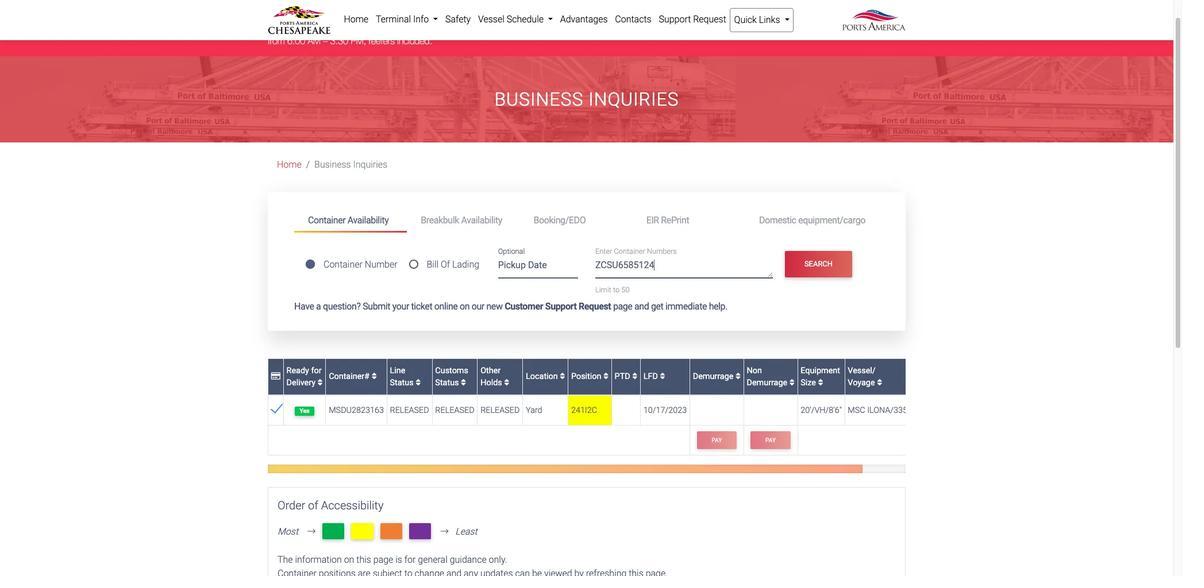 Task type: locate. For each thing, give the bounding box(es) containing it.
mt up the information on this page is for general guidance only.
[[385, 525, 398, 538]]

sort image left lfd
[[632, 373, 638, 381]]

msc
[[848, 406, 865, 416]]

sort image inside ptd link
[[632, 373, 638, 381]]

container for container availability
[[308, 215, 346, 226]]

0 horizontal spatial business
[[314, 159, 351, 170]]

status down line
[[390, 378, 414, 388]]

marine
[[332, 23, 358, 33]]

for
[[311, 366, 322, 376], [405, 555, 416, 566]]

yard
[[526, 406, 542, 416]]

support right customer
[[545, 301, 577, 312]]

sort image left line
[[372, 373, 377, 381]]

close image
[[897, 21, 906, 35]]

and left new
[[648, 23, 662, 33]]

of
[[308, 499, 318, 512]]

lading
[[452, 259, 479, 270]]

home
[[344, 14, 368, 25], [277, 159, 302, 170]]

1 vertical spatial and
[[635, 301, 649, 312]]

sort image down customs
[[461, 379, 466, 387]]

request left the quick
[[693, 14, 726, 25]]

1 vertical spatial on
[[460, 301, 470, 312]]

vessel schedule link
[[474, 8, 557, 31]]

sort image left non at the bottom of the page
[[736, 373, 741, 381]]

1 vertical spatial page
[[373, 555, 393, 566]]

0 vertical spatial home link
[[340, 8, 372, 31]]

availability for container availability
[[348, 215, 389, 226]]

241i2c
[[571, 406, 597, 416]]

1 horizontal spatial inquiries
[[589, 88, 679, 110]]

container inside container availability link
[[308, 215, 346, 226]]

sort image left "ptd"
[[603, 373, 609, 381]]

1 horizontal spatial status
[[435, 378, 459, 388]]

vessel schedule
[[478, 14, 546, 25]]

1 vertical spatial container
[[614, 247, 645, 256]]

have
[[294, 301, 314, 312]]

1 availability from the left
[[348, 215, 389, 226]]

2 will from the left
[[719, 23, 730, 33]]

1 vertical spatial inquiries
[[353, 159, 387, 170]]

sort image
[[603, 373, 609, 381], [632, 373, 638, 381], [318, 379, 323, 387], [416, 379, 421, 387], [461, 379, 466, 387], [504, 379, 509, 387]]

2 mt from the left
[[356, 525, 369, 538]]

0 horizontal spatial gate
[[629, 23, 645, 33]]

on left this
[[344, 555, 354, 566]]

will
[[418, 23, 429, 33], [719, 23, 730, 33]]

the
[[286, 23, 301, 33], [591, 23, 605, 33], [278, 555, 293, 566]]

6:00
[[287, 36, 305, 46]]

safety
[[445, 14, 471, 25]]

for inside ready for delivery
[[311, 366, 322, 376]]

1 horizontal spatial request
[[693, 14, 726, 25]]

1 horizontal spatial gate
[[700, 23, 716, 33]]

october
[[478, 23, 510, 33]]

contacts
[[615, 14, 652, 25]]

msdu2823163
[[329, 406, 384, 416]]

1 status from the left
[[390, 378, 414, 388]]

guidance
[[450, 555, 487, 566]]

sort image inside location 'link'
[[560, 373, 565, 381]]

ready
[[287, 366, 309, 376]]

from
[[268, 36, 285, 46]]

ticket
[[411, 301, 432, 312]]

3:30
[[330, 36, 348, 46]]

demurrage left non at the bottom of the page
[[693, 372, 736, 382]]

0 horizontal spatial will
[[418, 23, 429, 33]]

demurrage inside non demurrage
[[747, 378, 787, 388]]

inquiries
[[589, 88, 679, 110], [353, 159, 387, 170]]

gate right "main" at the top right of the page
[[629, 23, 645, 33]]

home link
[[340, 8, 372, 31], [277, 159, 302, 170]]

is
[[396, 555, 402, 566]]

demurrage
[[693, 372, 736, 382], [747, 378, 787, 388]]

long arrow right image
[[303, 527, 320, 537]]

page down 50
[[613, 301, 632, 312]]

general
[[418, 555, 448, 566]]

status inside customs status
[[435, 378, 459, 388]]

a
[[316, 301, 321, 312]]

question?
[[323, 301, 361, 312]]

1 horizontal spatial released
[[435, 406, 475, 416]]

the up 6:00
[[286, 23, 301, 33]]

0 horizontal spatial support
[[545, 301, 577, 312]]

demurrage down non at the bottom of the page
[[747, 378, 787, 388]]

0 vertical spatial container
[[308, 215, 346, 226]]

sort image right holds
[[504, 379, 509, 387]]

1 horizontal spatial availability
[[461, 215, 502, 226]]

released down holds
[[481, 406, 520, 416]]

released down line status at the bottom left of the page
[[390, 406, 429, 416]]

mt left long arrow right icon
[[414, 525, 427, 538]]

container right enter
[[614, 247, 645, 256]]

for right the ready
[[311, 366, 322, 376]]

2 horizontal spatial released
[[481, 406, 520, 416]]

1 vertical spatial support
[[545, 301, 577, 312]]

1 horizontal spatial support
[[659, 14, 691, 25]]

0 horizontal spatial status
[[390, 378, 414, 388]]

0 horizontal spatial home
[[277, 159, 302, 170]]

sort image right delivery
[[318, 379, 323, 387]]

only.
[[489, 555, 507, 566]]

order
[[278, 499, 305, 512]]

0 vertical spatial page
[[613, 301, 632, 312]]

2 gate from the left
[[700, 23, 716, 33]]

domestic equipment/cargo
[[759, 215, 866, 226]]

numbers
[[647, 247, 677, 256]]

delivery
[[287, 378, 316, 388]]

breakbulk availability link
[[407, 210, 520, 231]]

sort image left customs status
[[416, 379, 421, 387]]

size
[[801, 378, 816, 388]]

and left get
[[635, 301, 649, 312]]

0 horizontal spatial availability
[[348, 215, 389, 226]]

0 vertical spatial home
[[344, 14, 368, 25]]

1 vertical spatial business inquiries
[[314, 159, 387, 170]]

eir reprint
[[646, 215, 689, 226]]

customer support request link
[[505, 301, 611, 312]]

the for the seagirt marine terminal gates will be open on october 9th, columbus day. the main gate and new vail gate will process trucks from 6:00 am – 3:30 pm, reefers included.
[[286, 23, 301, 33]]

page
[[613, 301, 632, 312], [373, 555, 393, 566]]

sort image for line status
[[416, 379, 421, 387]]

the seagirt marine terminal gates will be open on october 9th, columbus day. the main gate and new vail gate will process trucks from 6:00 am – 3:30 pm, reefers included.
[[268, 23, 789, 46]]

vessel
[[478, 14, 505, 25]]

sort image for customs status
[[461, 379, 466, 387]]

3 released from the left
[[481, 406, 520, 416]]

0 vertical spatial and
[[648, 23, 662, 33]]

gate
[[629, 23, 645, 33], [700, 23, 716, 33]]

request down limit
[[579, 301, 611, 312]]

order of accessibility
[[278, 499, 384, 512]]

10/17/2023
[[644, 406, 687, 416]]

customs status
[[435, 366, 468, 388]]

mt down accessibility
[[356, 525, 369, 538]]

1 horizontal spatial business
[[495, 88, 584, 110]]

0 horizontal spatial released
[[390, 406, 429, 416]]

1 horizontal spatial business inquiries
[[495, 88, 679, 110]]

container up container number
[[308, 215, 346, 226]]

the for the information on this page is for general guidance only.
[[278, 555, 293, 566]]

will left the quick
[[719, 23, 730, 33]]

status for line
[[390, 378, 414, 388]]

Optional text field
[[498, 256, 578, 278]]

0 vertical spatial support
[[659, 14, 691, 25]]

will left be
[[418, 23, 429, 33]]

1 vertical spatial home link
[[277, 159, 302, 170]]

on left the our at the left bottom of page
[[460, 301, 470, 312]]

0 horizontal spatial for
[[311, 366, 322, 376]]

booking/edo link
[[520, 210, 633, 231]]

sort image inside demurrage link
[[736, 373, 741, 381]]

mt right long arrow right image
[[327, 525, 340, 538]]

sort image right voyage
[[877, 379, 882, 387]]

released down customs status
[[435, 406, 475, 416]]

container number
[[324, 259, 397, 270]]

bill
[[427, 259, 439, 270]]

schedule
[[507, 14, 544, 25]]

sort image for ready for delivery
[[318, 379, 323, 387]]

2 availability from the left
[[461, 215, 502, 226]]

other
[[481, 366, 501, 376]]

location
[[526, 372, 560, 382]]

this
[[356, 555, 371, 566]]

Enter Container Numbers text field
[[595, 258, 773, 278]]

am
[[308, 36, 321, 46]]

support right contacts
[[659, 14, 691, 25]]

availability right breakbulk
[[461, 215, 502, 226]]

1 horizontal spatial demurrage
[[747, 378, 787, 388]]

long arrow right image
[[436, 527, 453, 537]]

1 horizontal spatial home
[[344, 14, 368, 25]]

be
[[431, 23, 441, 33]]

for right is
[[405, 555, 416, 566]]

status inside line status
[[390, 378, 414, 388]]

enter container numbers
[[595, 247, 677, 256]]

0 vertical spatial on
[[466, 23, 476, 33]]

container left number
[[324, 259, 363, 270]]

to
[[613, 286, 620, 294]]

status down customs
[[435, 378, 459, 388]]

the down "most"
[[278, 555, 293, 566]]

breakbulk availability
[[421, 215, 502, 226]]

0 vertical spatial for
[[311, 366, 322, 376]]

of
[[441, 259, 450, 270]]

2 status from the left
[[435, 378, 459, 388]]

1 vertical spatial home
[[277, 159, 302, 170]]

lfd
[[644, 372, 660, 382]]

0 vertical spatial request
[[693, 14, 726, 25]]

on right "open"
[[466, 23, 476, 33]]

on
[[466, 23, 476, 33], [460, 301, 470, 312], [344, 555, 354, 566]]

1 horizontal spatial will
[[719, 23, 730, 33]]

new
[[486, 301, 503, 312]]

container#
[[329, 372, 372, 382]]

status
[[390, 378, 414, 388], [435, 378, 459, 388]]

the right day.
[[591, 23, 605, 33]]

position link
[[571, 372, 609, 382]]

vessel/ voyage
[[848, 366, 877, 388]]

1 gate from the left
[[629, 23, 645, 33]]

0 horizontal spatial request
[[579, 301, 611, 312]]

sort image up 10/17/2023
[[660, 373, 665, 381]]

availability up container number
[[348, 215, 389, 226]]

gate right vail
[[700, 23, 716, 33]]

sort image left position
[[560, 373, 565, 381]]

1 vertical spatial for
[[405, 555, 416, 566]]

holds
[[481, 378, 502, 388]]

and
[[648, 23, 662, 33], [635, 301, 649, 312]]

sort image inside lfd link
[[660, 373, 665, 381]]

0 vertical spatial inquiries
[[589, 88, 679, 110]]

0 vertical spatial business inquiries
[[495, 88, 679, 110]]

2 vertical spatial container
[[324, 259, 363, 270]]

accessibility
[[321, 499, 384, 512]]

1 vertical spatial business
[[314, 159, 351, 170]]

sort image
[[372, 373, 377, 381], [560, 373, 565, 381], [660, 373, 665, 381], [736, 373, 741, 381], [790, 379, 795, 387], [818, 379, 823, 387], [877, 379, 882, 387]]

page left is
[[373, 555, 393, 566]]

sort image inside position link
[[603, 373, 609, 381]]

trucks
[[766, 23, 789, 33]]

limit
[[595, 286, 611, 294]]



Task type: vqa. For each thing, say whether or not it's contained in the screenshot.
sort up image
no



Task type: describe. For each thing, give the bounding box(es) containing it.
your
[[392, 301, 409, 312]]

search button
[[785, 251, 852, 278]]

2 released from the left
[[435, 406, 475, 416]]

voyage
[[848, 378, 875, 388]]

safety link
[[442, 8, 474, 31]]

day.
[[571, 23, 588, 33]]

open
[[444, 23, 464, 33]]

domestic equipment/cargo link
[[745, 210, 879, 231]]

1 vertical spatial request
[[579, 301, 611, 312]]

domestic
[[759, 215, 796, 226]]

terminal inside the seagirt marine terminal gates will be open on october 9th, columbus day. the main gate and new vail gate will process trucks from 6:00 am – 3:30 pm, reefers included.
[[361, 23, 392, 33]]

container for container number
[[324, 259, 363, 270]]

eir
[[646, 215, 659, 226]]

terminal info link
[[372, 8, 442, 31]]

quick
[[734, 14, 757, 25]]

home for the left home link
[[277, 159, 302, 170]]

advantages
[[560, 14, 608, 25]]

–
[[323, 36, 328, 46]]

limit to 50
[[595, 286, 630, 294]]

1 horizontal spatial home link
[[340, 8, 372, 31]]

reefers
[[369, 36, 395, 46]]

home for rightmost home link
[[344, 14, 368, 25]]

4 mt from the left
[[414, 525, 427, 538]]

eir reprint link
[[633, 210, 745, 231]]

request inside support request link
[[693, 14, 726, 25]]

reprint
[[661, 215, 689, 226]]

seagirt
[[303, 23, 330, 33]]

1 will from the left
[[418, 23, 429, 33]]

1 horizontal spatial page
[[613, 301, 632, 312]]

non
[[747, 366, 762, 376]]

customs
[[435, 366, 468, 376]]

gates
[[394, 23, 415, 33]]

line
[[390, 366, 405, 376]]

msc ilona/335r
[[848, 406, 913, 416]]

1 released from the left
[[390, 406, 429, 416]]

sort image inside container# link
[[372, 373, 377, 381]]

9th,
[[512, 23, 527, 33]]

main
[[608, 23, 626, 33]]

position
[[571, 372, 603, 382]]

other holds
[[481, 366, 504, 388]]

0 horizontal spatial page
[[373, 555, 393, 566]]

ready for delivery
[[287, 366, 322, 388]]

3 mt from the left
[[385, 525, 398, 538]]

ptd
[[615, 372, 632, 382]]

sort image for other holds
[[504, 379, 509, 387]]

ilona/335r
[[867, 406, 913, 416]]

booking/edo
[[534, 215, 586, 226]]

0 horizontal spatial home link
[[277, 159, 302, 170]]

equipment
[[801, 366, 840, 376]]

support request
[[659, 14, 726, 25]]

terminal info
[[376, 14, 431, 25]]

sort image left size
[[790, 379, 795, 387]]

demurrage link
[[693, 372, 741, 382]]

support request link
[[655, 8, 730, 31]]

info
[[413, 14, 429, 25]]

optional
[[498, 247, 525, 256]]

and inside the seagirt marine terminal gates will be open on october 9th, columbus day. the main gate and new vail gate will process trucks from 6:00 am – 3:30 pm, reefers included.
[[648, 23, 662, 33]]

1 mt from the left
[[327, 525, 340, 538]]

0 horizontal spatial inquiries
[[353, 159, 387, 170]]

our
[[472, 301, 484, 312]]

credit card image
[[271, 373, 280, 381]]

least
[[455, 527, 477, 538]]

availability for breakbulk availability
[[461, 215, 502, 226]]

20'/vh/8'6"
[[801, 406, 842, 416]]

sort image down equipment
[[818, 379, 823, 387]]

links
[[759, 14, 780, 25]]

ptd link
[[615, 372, 638, 382]]

on inside the seagirt marine terminal gates will be open on october 9th, columbus day. the main gate and new vail gate will process trucks from 6:00 am – 3:30 pm, reefers included.
[[466, 23, 476, 33]]

breakbulk
[[421, 215, 459, 226]]

have a question? submit your ticket online on our new customer support request page and get immediate help.
[[294, 301, 728, 312]]

the seagirt marine terminal gates will be open on october 9th, columbus day. the main gate and new vail gate will process trucks from 6:00 am – 3:30 pm, reefers included. alert
[[0, 12, 1174, 56]]

number
[[365, 259, 397, 270]]

equipment/cargo
[[798, 215, 866, 226]]

line status
[[390, 366, 416, 388]]

bullhorn image
[[268, 21, 286, 34]]

pm,
[[351, 36, 366, 46]]

process
[[732, 23, 763, 33]]

vail
[[685, 23, 697, 33]]

help.
[[709, 301, 728, 312]]

container availability link
[[294, 210, 407, 233]]

lfd link
[[644, 372, 665, 382]]

equipment size
[[801, 366, 840, 388]]

1 horizontal spatial for
[[405, 555, 416, 566]]

non demurrage
[[747, 366, 790, 388]]

advantages link
[[557, 8, 611, 31]]

0 horizontal spatial business inquiries
[[314, 159, 387, 170]]

get
[[651, 301, 663, 312]]

search
[[805, 260, 833, 269]]

bill of lading
[[427, 259, 479, 270]]

2 vertical spatial on
[[344, 555, 354, 566]]

online
[[434, 301, 458, 312]]

status for customs
[[435, 378, 459, 388]]

container# link
[[329, 372, 377, 382]]

0 horizontal spatial demurrage
[[693, 372, 736, 382]]

the seagirt marine terminal gates will be open on october 9th, columbus day. the main gate and new vail gate will process trucks from 6:00 am – 3:30 pm, reefers included. link
[[268, 23, 789, 46]]

included.
[[397, 36, 432, 46]]

0 vertical spatial business
[[495, 88, 584, 110]]

new
[[665, 23, 682, 33]]



